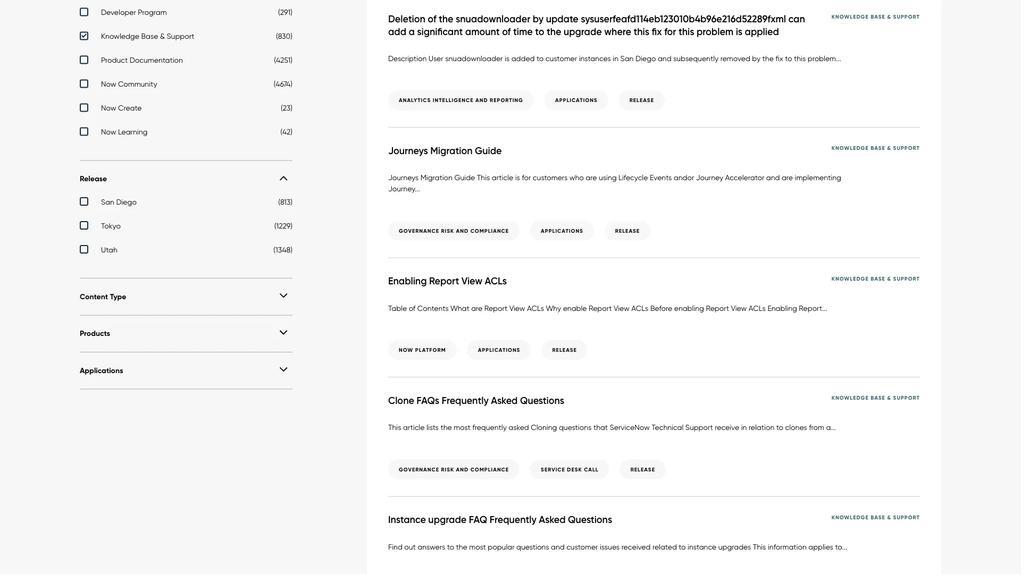 Task type: locate. For each thing, give the bounding box(es) containing it.
are right who
[[586, 173, 597, 182]]

customer left instances
[[546, 54, 577, 63]]

now for now platform
[[399, 347, 414, 354]]

governance down lists
[[399, 466, 439, 473]]

support for clone faqs  frequently asked questions
[[894, 395, 920, 402]]

1 horizontal spatial diego
[[636, 54, 656, 63]]

report right enabling
[[706, 304, 729, 313]]

1 risk from the top
[[441, 228, 454, 234]]

(830)
[[276, 32, 293, 41]]

faqs
[[417, 395, 440, 407]]

of left time
[[502, 25, 511, 37]]

2 vertical spatial of
[[409, 304, 416, 313]]

0 horizontal spatial for
[[522, 173, 531, 182]]

2 journeys from the top
[[388, 173, 419, 182]]

article left customers on the right top of the page
[[492, 173, 514, 182]]

0 vertical spatial fix
[[652, 25, 662, 37]]

0 vertical spatial compliance
[[471, 228, 509, 234]]

this down sysuserfeafd114eb123010b4b96e216d52289fxml
[[679, 25, 695, 37]]

0 horizontal spatial fix
[[652, 25, 662, 37]]

governance risk and compliance up enabling report view acls
[[399, 228, 509, 234]]

None checkbox
[[80, 32, 293, 43], [80, 103, 293, 115], [80, 221, 293, 233], [80, 32, 293, 43], [80, 103, 293, 115], [80, 221, 293, 233]]

governance risk and compliance
[[399, 228, 509, 234], [399, 466, 509, 473]]

for left customers on the right top of the page
[[522, 173, 531, 182]]

1 journeys from the top
[[388, 145, 428, 157]]

0 vertical spatial article
[[492, 173, 514, 182]]

0 vertical spatial risk
[[441, 228, 454, 234]]

enabling left report...
[[768, 304, 798, 313]]

2 vertical spatial is
[[515, 173, 520, 182]]

this down clone
[[388, 423, 402, 432]]

now left learning
[[101, 127, 116, 136]]

in
[[613, 54, 619, 63], [742, 423, 747, 432]]

risk for faqs
[[441, 466, 454, 473]]

0 horizontal spatial frequently
[[442, 395, 489, 407]]

is left the added
[[505, 54, 510, 63]]

clone
[[388, 395, 414, 407]]

& for enabling report view acls
[[888, 275, 892, 282]]

governance for clone
[[399, 466, 439, 473]]

2 governance risk and compliance from the top
[[399, 466, 509, 473]]

this down journeys migration guide link
[[477, 173, 490, 182]]

(1348)
[[274, 245, 293, 254]]

by
[[533, 13, 544, 25], [753, 54, 761, 63]]

knowledge base & support for instance upgrade faq  frequently asked questions
[[832, 514, 920, 521]]

upgrade left "faq"
[[429, 514, 467, 526]]

analytics
[[399, 97, 431, 104]]

knowledge base & support
[[832, 13, 920, 20], [101, 32, 194, 41], [832, 145, 920, 152], [832, 275, 920, 282], [832, 395, 920, 402], [832, 514, 920, 521]]

of for what
[[409, 304, 416, 313]]

0 vertical spatial san
[[621, 54, 634, 63]]

release down journeys migration guide this article is for customers who are using lifecycle events andor journey accelerator and are implementing journey...
[[616, 228, 640, 234]]

diego down deletion of the snuadownloader by update sysuserfeafd114eb123010b4b96e216d52289fxml can add a significant amount of time to the upgrade where this fix for this problem is applied link
[[636, 54, 656, 63]]

0 vertical spatial governance risk and compliance
[[399, 228, 509, 234]]

1 vertical spatial most
[[469, 543, 486, 552]]

report right enable
[[589, 304, 612, 313]]

1 vertical spatial upgrade
[[429, 514, 467, 526]]

the right answers
[[456, 543, 468, 552]]

release down description user snuadownloader is added to customer instances in san diego and subsequently removed by the fix to this problem...
[[630, 97, 654, 104]]

0 horizontal spatial article
[[403, 423, 425, 432]]

to right answers
[[447, 543, 454, 552]]

fix down applied at the right top of page
[[776, 54, 784, 63]]

journeys inside journeys migration guide this article is for customers who are using lifecycle events andor journey accelerator and are implementing journey...
[[388, 173, 419, 182]]

release down servicenow
[[631, 466, 655, 473]]

guide for journeys migration guide this article is for customers who are using lifecycle events andor journey accelerator and are implementing journey...
[[455, 173, 475, 182]]

enabling up table
[[388, 275, 427, 287]]

instance upgrade faq  frequently asked questions link
[[388, 514, 634, 527]]

most left "frequently" at left
[[454, 423, 471, 432]]

in right receive
[[742, 423, 747, 432]]

1 vertical spatial diego
[[116, 197, 137, 206]]

1 compliance from the top
[[471, 228, 509, 234]]

risk for migration
[[441, 228, 454, 234]]

1 horizontal spatial san
[[621, 54, 634, 63]]

using
[[599, 173, 617, 182]]

subsequently
[[674, 54, 719, 63]]

san
[[621, 54, 634, 63], [101, 197, 114, 206]]

0 horizontal spatial questions
[[517, 543, 549, 552]]

base for journeys migration guide
[[871, 145, 886, 152]]

this right where
[[634, 25, 650, 37]]

& for journeys migration guide
[[888, 145, 892, 152]]

None checkbox
[[80, 8, 293, 19], [80, 56, 293, 67], [80, 80, 293, 91], [80, 127, 293, 139], [80, 197, 293, 209], [80, 245, 293, 257], [80, 8, 293, 19], [80, 56, 293, 67], [80, 80, 293, 91], [80, 127, 293, 139], [80, 197, 293, 209], [80, 245, 293, 257]]

is left customers on the right top of the page
[[515, 173, 520, 182]]

0 vertical spatial migration
[[431, 145, 473, 157]]

amount
[[465, 25, 500, 37]]

0 vertical spatial guide
[[475, 145, 502, 157]]

0 vertical spatial is
[[736, 25, 743, 37]]

report up contents
[[429, 275, 459, 287]]

1 vertical spatial article
[[403, 423, 425, 432]]

1 horizontal spatial asked
[[539, 514, 566, 526]]

asked down service at the bottom of the page
[[539, 514, 566, 526]]

this article lists the most frequently asked cloning questions that servicenow technical support receive in relation to clones from a...
[[388, 423, 836, 432]]

documentation
[[130, 56, 183, 65]]

now left create
[[101, 103, 116, 113]]

asked
[[491, 395, 518, 407], [539, 514, 566, 526]]

of right table
[[409, 304, 416, 313]]

journeys migration guide this article is for customers who are using lifecycle events andor journey accelerator and are implementing journey...
[[388, 173, 842, 193]]

guide inside journeys migration guide this article is for customers who are using lifecycle events andor journey accelerator and are implementing journey...
[[455, 173, 475, 182]]

events
[[650, 173, 672, 182]]

journeys migration guide link
[[388, 145, 523, 157]]

governance risk and compliance for faqs
[[399, 466, 509, 473]]

1 vertical spatial enabling
[[768, 304, 798, 313]]

0 horizontal spatial is
[[505, 54, 510, 63]]

snuadownloader up amount
[[456, 13, 531, 25]]

to inside deletion of the snuadownloader by update sysuserfeafd114eb123010b4b96e216d52289fxml can add a significant amount of time to the upgrade where this fix for this problem is applied
[[535, 25, 545, 37]]

article
[[492, 173, 514, 182], [403, 423, 425, 432]]

0 vertical spatial asked
[[491, 395, 518, 407]]

report
[[429, 275, 459, 287], [485, 304, 508, 313], [589, 304, 612, 313], [706, 304, 729, 313]]

questions inside "link"
[[520, 395, 565, 407]]

add
[[388, 25, 407, 37]]

support for journeys migration guide
[[894, 145, 920, 152]]

for inside journeys migration guide this article is for customers who are using lifecycle events andor journey accelerator and are implementing journey...
[[522, 173, 531, 182]]

0 vertical spatial journeys
[[388, 145, 428, 157]]

release for journeys migration guide
[[616, 228, 640, 234]]

questions right popular on the bottom of page
[[517, 543, 549, 552]]

questions up cloning
[[520, 395, 565, 407]]

0 vertical spatial in
[[613, 54, 619, 63]]

accelerator
[[726, 173, 765, 182]]

1 horizontal spatial article
[[492, 173, 514, 182]]

1 horizontal spatial for
[[665, 25, 677, 37]]

knowledge base & support for deletion of the snuadownloader by update sysuserfeafd114eb123010b4b96e216d52289fxml can add a significant amount of time to the upgrade where this fix for this problem is applied
[[832, 13, 920, 20]]

release for enabling report view acls
[[553, 347, 577, 354]]

instance
[[388, 514, 426, 526]]

of up 'significant' on the top of page
[[428, 13, 437, 25]]

the right lists
[[441, 423, 452, 432]]

san down where
[[621, 54, 634, 63]]

(813)
[[278, 197, 293, 206]]

1 governance from the top
[[399, 228, 439, 234]]

0 vertical spatial enabling
[[388, 275, 427, 287]]

0 horizontal spatial this
[[634, 25, 650, 37]]

0 vertical spatial by
[[533, 13, 544, 25]]

acls
[[485, 275, 507, 287], [527, 304, 544, 313], [632, 304, 649, 313], [749, 304, 766, 313]]

questions
[[520, 395, 565, 407], [568, 514, 613, 526]]

enabling report view acls
[[388, 275, 507, 287]]

knowledge for journeys migration guide
[[832, 145, 869, 152]]

1 horizontal spatial of
[[428, 13, 437, 25]]

description
[[388, 54, 427, 63]]

asked inside "link"
[[491, 395, 518, 407]]

0 vertical spatial frequently
[[442, 395, 489, 407]]

1 vertical spatial journeys
[[388, 173, 419, 182]]

most left popular on the bottom of page
[[469, 543, 486, 552]]

0 vertical spatial of
[[428, 13, 437, 25]]

community
[[118, 80, 157, 89]]

0 vertical spatial questions
[[559, 423, 592, 432]]

asked up asked
[[491, 395, 518, 407]]

fix
[[652, 25, 662, 37], [776, 54, 784, 63]]

deletion of the snuadownloader by update sysuserfeafd114eb123010b4b96e216d52289fxml can add a significant amount of time to the upgrade where this fix for this problem is applied link
[[388, 13, 832, 38]]

1 vertical spatial compliance
[[471, 466, 509, 473]]

fix down sysuserfeafd114eb123010b4b96e216d52289fxml
[[652, 25, 662, 37]]

in right instances
[[613, 54, 619, 63]]

base for enabling report view acls
[[871, 275, 886, 282]]

0 horizontal spatial by
[[533, 13, 544, 25]]

view up what
[[462, 275, 483, 287]]

0 vertical spatial diego
[[636, 54, 656, 63]]

are left implementing on the top
[[782, 173, 793, 182]]

fix inside deletion of the snuadownloader by update sysuserfeafd114eb123010b4b96e216d52289fxml can add a significant amount of time to the upgrade where this fix for this problem is applied
[[652, 25, 662, 37]]

migration for journeys migration guide this article is for customers who are using lifecycle events andor journey accelerator and are implementing journey...
[[421, 173, 453, 182]]

journey...
[[388, 184, 420, 193]]

questions up "issues"
[[568, 514, 613, 526]]

1 vertical spatial of
[[502, 25, 511, 37]]

by left the update
[[533, 13, 544, 25]]

1 horizontal spatial is
[[515, 173, 520, 182]]

1 vertical spatial guide
[[455, 173, 475, 182]]

0 horizontal spatial in
[[613, 54, 619, 63]]

migration down intelligence
[[431, 145, 473, 157]]

is left applied at the right top of page
[[736, 25, 743, 37]]

1 vertical spatial governance risk and compliance
[[399, 466, 509, 473]]

2 compliance from the top
[[471, 466, 509, 473]]

to right time
[[535, 25, 545, 37]]

san up tokyo
[[101, 197, 114, 206]]

now left platform
[[399, 347, 414, 354]]

1 vertical spatial questions
[[568, 514, 613, 526]]

of for snuadownloader
[[428, 13, 437, 25]]

release
[[630, 97, 654, 104], [80, 174, 107, 184], [616, 228, 640, 234], [553, 347, 577, 354], [631, 466, 655, 473]]

now learning
[[101, 127, 148, 136]]

this left problem... at the top
[[794, 54, 806, 63]]

migration down the journeys migration guide
[[421, 173, 453, 182]]

the
[[439, 13, 454, 25], [547, 25, 562, 37], [763, 54, 774, 63], [441, 423, 452, 432], [456, 543, 468, 552]]

most
[[454, 423, 471, 432], [469, 543, 486, 552]]

governance down journey...
[[399, 228, 439, 234]]

now for now create
[[101, 103, 116, 113]]

0 vertical spatial customer
[[546, 54, 577, 63]]

now down product
[[101, 80, 116, 89]]

servicenow
[[610, 423, 650, 432]]

frequently
[[442, 395, 489, 407], [490, 514, 537, 526]]

applies
[[809, 543, 834, 552]]

enabling
[[675, 304, 704, 313]]

2 horizontal spatial is
[[736, 25, 743, 37]]

upgrade down the update
[[564, 25, 602, 37]]

by right removed
[[753, 54, 761, 63]]

support
[[894, 13, 920, 20], [167, 32, 194, 41], [894, 145, 920, 152], [894, 275, 920, 282], [894, 395, 920, 402], [686, 423, 713, 432], [894, 514, 920, 521]]

answers
[[418, 543, 445, 552]]

snuadownloader
[[456, 13, 531, 25], [445, 54, 503, 63]]

migration inside journeys migration guide link
[[431, 145, 473, 157]]

frequently up "frequently" at left
[[442, 395, 489, 407]]

now for now learning
[[101, 127, 116, 136]]

1 horizontal spatial frequently
[[490, 514, 537, 526]]

and
[[658, 54, 672, 63], [476, 97, 488, 104], [767, 173, 780, 182], [456, 228, 469, 234], [456, 466, 469, 473], [551, 543, 565, 552]]

content
[[80, 292, 108, 301]]

1 horizontal spatial enabling
[[768, 304, 798, 313]]

lists
[[427, 423, 439, 432]]

1 horizontal spatial this
[[477, 173, 490, 182]]

journeys
[[388, 145, 428, 157], [388, 173, 419, 182]]

migration inside journeys migration guide this article is for customers who are using lifecycle events andor journey accelerator and are implementing journey...
[[421, 173, 453, 182]]

knowledge base & support for clone faqs  frequently asked questions
[[832, 395, 920, 402]]

this right upgrades in the right bottom of the page
[[753, 543, 766, 552]]

2 risk from the top
[[441, 466, 454, 473]]

customer
[[546, 54, 577, 63], [567, 543, 598, 552]]

1 vertical spatial for
[[522, 173, 531, 182]]

this inside journeys migration guide this article is for customers who are using lifecycle events andor journey accelerator and are implementing journey...
[[477, 173, 490, 182]]

0 horizontal spatial questions
[[520, 395, 565, 407]]

1 governance risk and compliance from the top
[[399, 228, 509, 234]]

to right the added
[[537, 54, 544, 63]]

questions left the that
[[559, 423, 592, 432]]

why
[[546, 304, 561, 313]]

sysuserfeafd114eb123010b4b96e216d52289fxml
[[581, 13, 786, 25]]

frequently
[[473, 423, 507, 432]]

for inside deletion of the snuadownloader by update sysuserfeafd114eb123010b4b96e216d52289fxml can add a significant amount of time to the upgrade where this fix for this problem is applied
[[665, 25, 677, 37]]

0 horizontal spatial asked
[[491, 395, 518, 407]]

0 horizontal spatial diego
[[116, 197, 137, 206]]

1 vertical spatial risk
[[441, 466, 454, 473]]

knowledge for clone faqs  frequently asked questions
[[832, 395, 869, 402]]

for down sysuserfeafd114eb123010b4b96e216d52289fxml
[[665, 25, 677, 37]]

0 vertical spatial snuadownloader
[[456, 13, 531, 25]]

is
[[736, 25, 743, 37], [505, 54, 510, 63], [515, 173, 520, 182]]

is inside journeys migration guide this article is for customers who are using lifecycle events andor journey accelerator and are implementing journey...
[[515, 173, 520, 182]]

enabling report view acls link
[[388, 275, 528, 288]]

0 vertical spatial governance
[[399, 228, 439, 234]]

customer left "issues"
[[567, 543, 598, 552]]

0 vertical spatial questions
[[520, 395, 565, 407]]

article left lists
[[403, 423, 425, 432]]

knowledge for enabling report view acls
[[832, 275, 869, 282]]

are right what
[[471, 304, 483, 313]]

problem
[[697, 25, 734, 37]]

1 horizontal spatial fix
[[776, 54, 784, 63]]

1 vertical spatial by
[[753, 54, 761, 63]]

governance risk and compliance for migration
[[399, 228, 509, 234]]

1 vertical spatial snuadownloader
[[445, 54, 503, 63]]

diego up tokyo
[[116, 197, 137, 206]]

view
[[462, 275, 483, 287], [510, 304, 525, 313], [614, 304, 630, 313], [731, 304, 747, 313]]

2 vertical spatial this
[[753, 543, 766, 552]]

frequently up popular on the bottom of page
[[490, 514, 537, 526]]

1 vertical spatial governance
[[399, 466, 439, 473]]

0 vertical spatial for
[[665, 25, 677, 37]]

service desk call
[[541, 466, 599, 473]]

2 governance from the top
[[399, 466, 439, 473]]

journeys for journeys migration guide
[[388, 145, 428, 157]]

1 vertical spatial san
[[101, 197, 114, 206]]

that
[[594, 423, 608, 432]]

this for fix
[[794, 54, 806, 63]]

1 vertical spatial asked
[[539, 514, 566, 526]]

governance risk and compliance down lists
[[399, 466, 509, 473]]

0 horizontal spatial of
[[409, 304, 416, 313]]

popular
[[488, 543, 515, 552]]

utah
[[101, 245, 117, 254]]

1 horizontal spatial upgrade
[[564, 25, 602, 37]]

0 vertical spatial upgrade
[[564, 25, 602, 37]]

1 horizontal spatial in
[[742, 423, 747, 432]]

2 horizontal spatial this
[[794, 54, 806, 63]]

1 vertical spatial migration
[[421, 173, 453, 182]]

significant
[[417, 25, 463, 37]]

0 vertical spatial this
[[477, 173, 490, 182]]

governance for journeys
[[399, 228, 439, 234]]

knowledge
[[832, 13, 869, 20], [101, 32, 139, 41], [832, 145, 869, 152], [832, 275, 869, 282], [832, 395, 869, 402], [832, 514, 869, 521]]

release down enable
[[553, 347, 577, 354]]

snuadownloader down amount
[[445, 54, 503, 63]]

a...
[[827, 423, 836, 432]]

0 horizontal spatial this
[[388, 423, 402, 432]]

the down the update
[[547, 25, 562, 37]]



Task type: describe. For each thing, give the bounding box(es) containing it.
base for instance upgrade faq  frequently asked questions
[[871, 514, 886, 521]]

issues
[[600, 543, 620, 552]]

find out answers to the most popular questions and customer issues received related to instance upgrades this information applies to...
[[388, 543, 848, 552]]

view left why
[[510, 304, 525, 313]]

view left before
[[614, 304, 630, 313]]

upgrades
[[719, 543, 751, 552]]

clone faqs  frequently asked questions link
[[388, 395, 586, 407]]

0 horizontal spatial upgrade
[[429, 514, 467, 526]]

compliance for frequently
[[471, 466, 509, 473]]

where
[[605, 25, 632, 37]]

1 horizontal spatial by
[[753, 54, 761, 63]]

& for instance upgrade faq  frequently asked questions
[[888, 514, 892, 521]]

0 horizontal spatial san
[[101, 197, 114, 206]]

journeys for journeys migration guide this article is for customers who are using lifecycle events andor journey accelerator and are implementing journey...
[[388, 173, 419, 182]]

out
[[405, 543, 416, 552]]

what
[[451, 304, 470, 313]]

to left 'clones' at the right bottom of page
[[777, 423, 784, 432]]

1 vertical spatial in
[[742, 423, 747, 432]]

and inside journeys migration guide this article is for customers who are using lifecycle events andor journey accelerator and are implementing journey...
[[767, 173, 780, 182]]

knowledge for deletion of the snuadownloader by update sysuserfeafd114eb123010b4b96e216d52289fxml can add a significant amount of time to the upgrade where this fix for this problem is applied
[[832, 13, 869, 20]]

find
[[388, 543, 403, 552]]

article inside journeys migration guide this article is for customers who are using lifecycle events andor journey accelerator and are implementing journey...
[[492, 173, 514, 182]]

(42)
[[281, 127, 293, 136]]

0 horizontal spatial are
[[471, 304, 483, 313]]

faq
[[469, 514, 487, 526]]

applications for view
[[478, 347, 521, 354]]

1 horizontal spatial this
[[679, 25, 695, 37]]

report...
[[799, 304, 828, 313]]

1 vertical spatial questions
[[517, 543, 549, 552]]

removed
[[721, 54, 751, 63]]

user
[[429, 54, 444, 63]]

program
[[138, 8, 167, 17]]

snuadownloader inside deletion of the snuadownloader by update sysuserfeafd114eb123010b4b96e216d52289fxml can add a significant amount of time to the upgrade where this fix for this problem is applied
[[456, 13, 531, 25]]

migration for journeys migration guide
[[431, 145, 473, 157]]

from
[[809, 423, 825, 432]]

implementing
[[795, 173, 842, 182]]

base for clone faqs  frequently asked questions
[[871, 395, 886, 402]]

to...
[[836, 543, 848, 552]]

contents
[[418, 304, 449, 313]]

(4674)
[[274, 80, 293, 89]]

1 horizontal spatial are
[[586, 173, 597, 182]]

the down applied at the right top of page
[[763, 54, 774, 63]]

a
[[409, 25, 415, 37]]

by inside deletion of the snuadownloader by update sysuserfeafd114eb123010b4b96e216d52289fxml can add a significant amount of time to the upgrade where this fix for this problem is applied
[[533, 13, 544, 25]]

to right "related"
[[679, 543, 686, 552]]

andor
[[674, 173, 695, 182]]

applications for guide
[[541, 228, 584, 234]]

journeys migration guide
[[388, 145, 502, 157]]

deletion of the snuadownloader by update sysuserfeafd114eb123010b4b96e216d52289fxml can add a significant amount of time to the upgrade where this fix for this problem is applied
[[388, 13, 805, 37]]

reporting
[[490, 97, 524, 104]]

developer program
[[101, 8, 167, 17]]

& for clone faqs  frequently asked questions
[[888, 395, 892, 402]]

view inside enabling report view acls link
[[462, 275, 483, 287]]

products
[[80, 329, 110, 338]]

developer
[[101, 8, 136, 17]]

knowledge base & support for journeys migration guide
[[832, 145, 920, 152]]

knowledge base & support for enabling report view acls
[[832, 275, 920, 282]]

analytics intelligence and reporting
[[399, 97, 524, 104]]

1 horizontal spatial questions
[[559, 423, 592, 432]]

related
[[653, 543, 677, 552]]

2 horizontal spatial are
[[782, 173, 793, 182]]

0 horizontal spatial enabling
[[388, 275, 427, 287]]

clones
[[786, 423, 807, 432]]

upgrade inside deletion of the snuadownloader by update sysuserfeafd114eb123010b4b96e216d52289fxml can add a significant amount of time to the upgrade where this fix for this problem is applied
[[564, 25, 602, 37]]

support for enabling report view acls
[[894, 275, 920, 282]]

platform
[[415, 347, 446, 354]]

1 vertical spatial frequently
[[490, 514, 537, 526]]

& for deletion of the snuadownloader by update sysuserfeafd114eb123010b4b96e216d52289fxml can add a significant amount of time to the upgrade where this fix for this problem is applied
[[888, 13, 892, 20]]

the up 'significant' on the top of page
[[439, 13, 454, 25]]

1 vertical spatial is
[[505, 54, 510, 63]]

content type
[[80, 292, 126, 301]]

now platform
[[399, 347, 446, 354]]

support for instance upgrade faq  frequently asked questions
[[894, 514, 920, 521]]

applications for the
[[555, 97, 598, 104]]

now for now community
[[101, 80, 116, 89]]

base for deletion of the snuadownloader by update sysuserfeafd114eb123010b4b96e216d52289fxml can add a significant amount of time to the upgrade where this fix for this problem is applied
[[871, 13, 886, 20]]

frequently inside "link"
[[442, 395, 489, 407]]

compliance for guide
[[471, 228, 509, 234]]

enable
[[563, 304, 587, 313]]

1 horizontal spatial questions
[[568, 514, 613, 526]]

this for upgrade
[[634, 25, 650, 37]]

who
[[570, 173, 584, 182]]

guide for journeys migration guide
[[475, 145, 502, 157]]

table
[[388, 304, 407, 313]]

instance upgrade faq  frequently asked questions
[[388, 514, 613, 526]]

update
[[546, 13, 579, 25]]

product documentation
[[101, 56, 183, 65]]

product
[[101, 56, 128, 65]]

0 vertical spatial most
[[454, 423, 471, 432]]

can
[[789, 13, 805, 25]]

(1229)
[[274, 221, 293, 230]]

is inside deletion of the snuadownloader by update sysuserfeafd114eb123010b4b96e216d52289fxml can add a significant amount of time to the upgrade where this fix for this problem is applied
[[736, 25, 743, 37]]

release for clone faqs  frequently asked questions
[[631, 466, 655, 473]]

to left problem... at the top
[[785, 54, 793, 63]]

receive
[[715, 423, 740, 432]]

release for deletion of the snuadownloader by update sysuserfeafd114eb123010b4b96e216d52289fxml can add a significant amount of time to the upgrade where this fix for this problem is applied
[[630, 97, 654, 104]]

description user snuadownloader is added to customer instances in san diego and subsequently removed by the fix to this problem...
[[388, 54, 842, 63]]

instances
[[579, 54, 611, 63]]

table of contents what are report view acls why enable report view acls before enabling report view acls enabling report...
[[388, 304, 828, 313]]

customers
[[533, 173, 568, 182]]

type
[[110, 292, 126, 301]]

asked
[[509, 423, 529, 432]]

report right what
[[485, 304, 508, 313]]

support for deletion of the snuadownloader by update sysuserfeafd114eb123010b4b96e216d52289fxml can add a significant amount of time to the upgrade where this fix for this problem is applied
[[894, 13, 920, 20]]

learning
[[118, 127, 148, 136]]

before
[[651, 304, 673, 313]]

(4251)
[[274, 56, 293, 65]]

2 horizontal spatial this
[[753, 543, 766, 552]]

intelligence
[[433, 97, 474, 104]]

1 vertical spatial customer
[[567, 543, 598, 552]]

received
[[622, 543, 651, 552]]

desk
[[567, 466, 582, 473]]

cloning
[[531, 423, 557, 432]]

2 horizontal spatial of
[[502, 25, 511, 37]]

now create
[[101, 103, 142, 113]]

service
[[541, 466, 566, 473]]

problem...
[[808, 54, 842, 63]]

added
[[512, 54, 535, 63]]

journey
[[696, 173, 724, 182]]

release up the san diego
[[80, 174, 107, 184]]

1 vertical spatial this
[[388, 423, 402, 432]]

view right enabling
[[731, 304, 747, 313]]

clone faqs  frequently asked questions
[[388, 395, 565, 407]]

deletion
[[388, 13, 426, 25]]

technical
[[652, 423, 684, 432]]

knowledge for instance upgrade faq  frequently asked questions
[[832, 514, 869, 521]]

tokyo
[[101, 221, 121, 230]]

1 vertical spatial fix
[[776, 54, 784, 63]]



Task type: vqa. For each thing, say whether or not it's contained in the screenshot.
middle is
yes



